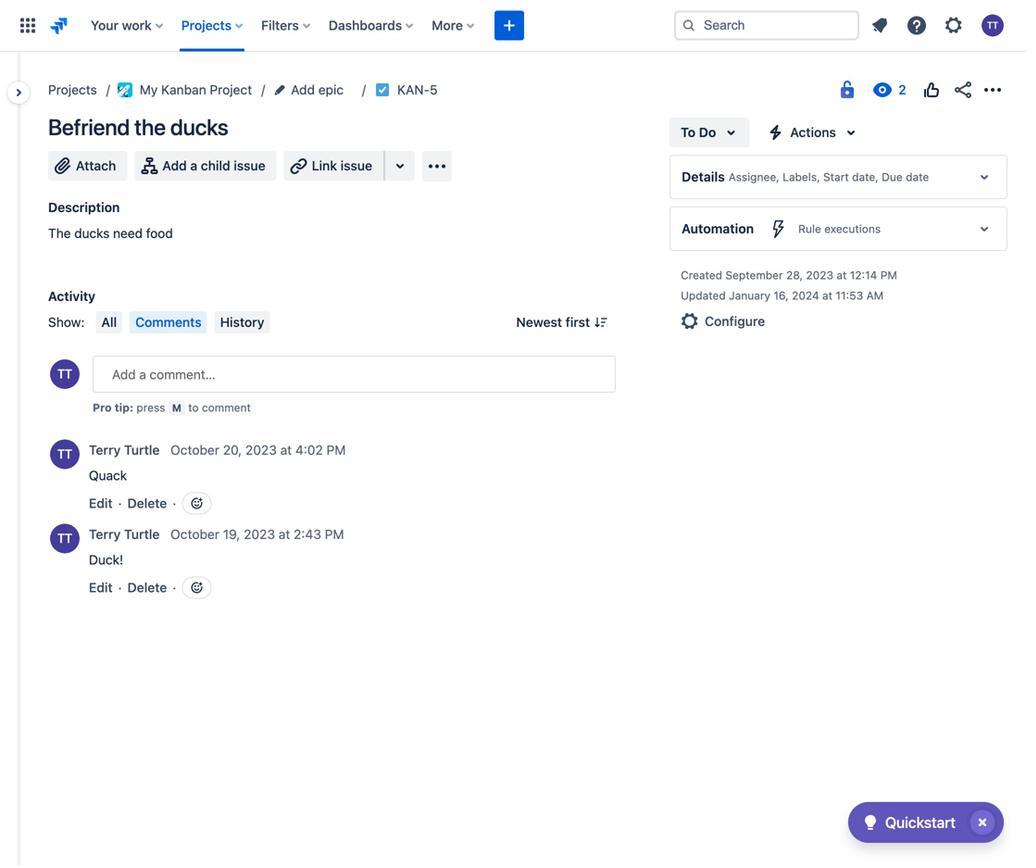 Task type: locate. For each thing, give the bounding box(es) containing it.
edit down quack
[[89, 496, 113, 511]]

copy link to issue image
[[434, 82, 449, 96]]

edit button down the duck!
[[89, 579, 113, 597]]

2 terry from the top
[[89, 527, 121, 542]]

0 vertical spatial october
[[171, 443, 220, 458]]

october left 20,
[[171, 443, 220, 458]]

configure
[[705, 314, 766, 329]]

issue right child
[[234, 158, 266, 173]]

0 horizontal spatial add
[[163, 158, 187, 173]]

all
[[101, 315, 117, 330]]

kan-5 link
[[398, 79, 438, 101]]

befriend
[[48, 114, 130, 140]]

1 edit button from the top
[[89, 494, 113, 513]]

appswitcher icon image
[[17, 14, 39, 37]]

edit down the duck!
[[89, 580, 113, 595]]

2 turtle from the top
[[124, 527, 160, 542]]

pm up am
[[881, 269, 898, 282]]

0 vertical spatial delete button
[[128, 494, 167, 513]]

quack
[[89, 468, 127, 483]]

turtle up quack
[[124, 443, 160, 458]]

1 vertical spatial add reaction image
[[189, 581, 204, 595]]

filters button
[[256, 11, 318, 40]]

0 vertical spatial 2023
[[807, 269, 834, 282]]

edit button for quack
[[89, 494, 113, 513]]

terry turtle button up the duck!
[[89, 525, 163, 544]]

1 vertical spatial edit
[[89, 580, 113, 595]]

link
[[312, 158, 337, 173]]

jira image
[[48, 14, 70, 37], [48, 14, 70, 37]]

edit for quack
[[89, 496, 113, 511]]

0 vertical spatial edit
[[89, 496, 113, 511]]

1 vertical spatial delete
[[128, 580, 167, 595]]

add left epic
[[291, 82, 315, 97]]

20,
[[223, 443, 242, 458]]

sidebar navigation image
[[0, 74, 41, 111]]

terry turtle button up quack
[[89, 441, 163, 460]]

terry turtle
[[89, 443, 160, 458], [89, 527, 160, 542]]

projects for projects link
[[48, 82, 97, 97]]

pm right 2:43
[[325, 527, 344, 542]]

comments
[[135, 315, 202, 330]]

1 vertical spatial add
[[163, 158, 187, 173]]

2:43
[[294, 527, 322, 542]]

0 vertical spatial terry
[[89, 443, 121, 458]]

edit button down quack
[[89, 494, 113, 513]]

terry up quack
[[89, 443, 121, 458]]

automation
[[682, 221, 754, 236]]

turtle down quack
[[124, 527, 160, 542]]

pm right 4:02
[[327, 443, 346, 458]]

add epic
[[291, 82, 344, 97]]

menu bar
[[92, 311, 274, 334]]

add app image
[[426, 155, 449, 177]]

updated
[[681, 289, 726, 302]]

projects
[[181, 18, 232, 33], [48, 82, 97, 97]]

2023 inside the created september 28, 2023 at 12:14 pm updated january 16, 2024 at 11:53 am
[[807, 269, 834, 282]]

1 vertical spatial terry turtle button
[[89, 525, 163, 544]]

0 horizontal spatial issue
[[234, 158, 266, 173]]

actions image
[[982, 79, 1005, 101]]

1 delete from the top
[[128, 496, 167, 511]]

2 edit button from the top
[[89, 579, 113, 597]]

dashboards button
[[323, 11, 421, 40]]

1 vertical spatial pm
[[327, 443, 346, 458]]

issue
[[234, 158, 266, 173], [341, 158, 373, 173]]

0 vertical spatial pm
[[881, 269, 898, 282]]

1 horizontal spatial issue
[[341, 158, 373, 173]]

2 edit from the top
[[89, 580, 113, 595]]

0 horizontal spatial projects
[[48, 82, 97, 97]]

banner containing your work
[[0, 0, 1027, 52]]

1 vertical spatial turtle
[[124, 527, 160, 542]]

1 terry turtle from the top
[[89, 443, 160, 458]]

0 vertical spatial terry turtle button
[[89, 441, 163, 460]]

2 add reaction image from the top
[[189, 581, 204, 595]]

banner
[[0, 0, 1027, 52]]

11:53
[[836, 289, 864, 302]]

1 terry from the top
[[89, 443, 121, 458]]

terry turtle button
[[89, 441, 163, 460], [89, 525, 163, 544]]

settings image
[[943, 14, 966, 37]]

filters
[[261, 18, 299, 33]]

0 vertical spatial terry turtle
[[89, 443, 160, 458]]

tip:
[[115, 401, 133, 414]]

Add a comment… field
[[93, 356, 616, 393]]

terry
[[89, 443, 121, 458], [89, 527, 121, 542]]

october for october 19, 2023 at 2:43 pm
[[171, 527, 220, 542]]

a
[[190, 158, 198, 173]]

2023 up 2024
[[807, 269, 834, 282]]

details
[[682, 169, 725, 184]]

0 vertical spatial delete
[[128, 496, 167, 511]]

duck!
[[89, 552, 123, 568]]

add
[[291, 82, 315, 97], [163, 158, 187, 173]]

actions
[[791, 125, 837, 140]]

september
[[726, 269, 784, 282]]

share image
[[953, 79, 975, 101]]

1 vertical spatial projects
[[48, 82, 97, 97]]

1 add reaction image from the top
[[189, 496, 204, 511]]

0 vertical spatial projects
[[181, 18, 232, 33]]

ducks down description at the left top of page
[[74, 226, 110, 241]]

1 october from the top
[[171, 443, 220, 458]]

task image
[[375, 82, 390, 97]]

terry turtle up quack
[[89, 443, 160, 458]]

create image
[[499, 14, 521, 37]]

october for october 20, 2023 at 4:02 pm
[[171, 443, 220, 458]]

1 horizontal spatial projects
[[181, 18, 232, 33]]

issue right the link
[[341, 158, 373, 173]]

add reaction image down october 19, 2023 at 2:43 pm
[[189, 581, 204, 595]]

1 vertical spatial 2023
[[246, 443, 277, 458]]

Search field
[[675, 11, 860, 40]]

0 vertical spatial add
[[291, 82, 315, 97]]

2 delete from the top
[[128, 580, 167, 595]]

2 october from the top
[[171, 527, 220, 542]]

0 vertical spatial turtle
[[124, 443, 160, 458]]

projects up "befriend"
[[48, 82, 97, 97]]

terry up the duck!
[[89, 527, 121, 542]]

pro tip: press m to comment
[[93, 401, 251, 414]]

october
[[171, 443, 220, 458], [171, 527, 220, 542]]

2 terry turtle from the top
[[89, 527, 160, 542]]

1 terry turtle button from the top
[[89, 441, 163, 460]]

vote options: no one has voted for this issue yet. image
[[921, 79, 943, 101]]

1 vertical spatial delete button
[[128, 579, 167, 597]]

add reaction image
[[189, 496, 204, 511], [189, 581, 204, 595]]

1 delete button from the top
[[128, 494, 167, 513]]

turtle
[[124, 443, 160, 458], [124, 527, 160, 542]]

actions button
[[757, 118, 870, 147]]

edit
[[89, 496, 113, 511], [89, 580, 113, 595]]

all button
[[96, 311, 122, 334]]

1 vertical spatial ducks
[[74, 226, 110, 241]]

dismiss quickstart image
[[968, 808, 998, 838]]

ducks
[[170, 114, 228, 140], [74, 226, 110, 241]]

the ducks need food
[[48, 226, 173, 241]]

0 vertical spatial ducks
[[170, 114, 228, 140]]

1 vertical spatial terry turtle
[[89, 527, 160, 542]]

october left 19,
[[171, 527, 220, 542]]

0 vertical spatial add reaction image
[[189, 496, 204, 511]]

2 issue from the left
[[341, 158, 373, 173]]

2 delete button from the top
[[128, 579, 167, 597]]

delete button for quack
[[128, 494, 167, 513]]

add for add a child issue
[[163, 158, 187, 173]]

19,
[[223, 527, 240, 542]]

2023 right 20,
[[246, 443, 277, 458]]

2 vertical spatial 2023
[[244, 527, 275, 542]]

comment
[[202, 401, 251, 414]]

add reaction image up october 19, 2023 at 2:43 pm
[[189, 496, 204, 511]]

add a child issue
[[163, 158, 266, 173]]

1 horizontal spatial add
[[291, 82, 315, 97]]

my
[[140, 82, 158, 97]]

quickstart
[[886, 814, 956, 832]]

more button
[[427, 11, 482, 40]]

labels,
[[783, 170, 821, 183]]

delete button
[[128, 494, 167, 513], [128, 579, 167, 597]]

pm
[[881, 269, 898, 282], [327, 443, 346, 458], [325, 527, 344, 542]]

food
[[146, 226, 173, 241]]

delete
[[128, 496, 167, 511], [128, 580, 167, 595]]

description
[[48, 200, 120, 215]]

1 vertical spatial terry
[[89, 527, 121, 542]]

check image
[[860, 812, 882, 834]]

2 vertical spatial pm
[[325, 527, 344, 542]]

1 vertical spatial october
[[171, 527, 220, 542]]

projects up my kanban project
[[181, 18, 232, 33]]

1 vertical spatial edit button
[[89, 579, 113, 597]]

2 terry turtle button from the top
[[89, 525, 163, 544]]

terry turtle up the duck!
[[89, 527, 160, 542]]

assignee,
[[729, 170, 780, 183]]

edit button
[[89, 494, 113, 513], [89, 579, 113, 597]]

terry turtle for quack
[[89, 443, 160, 458]]

2023 right 19,
[[244, 527, 275, 542]]

add inside button
[[163, 158, 187, 173]]

projects inside dropdown button
[[181, 18, 232, 33]]

2023
[[807, 269, 834, 282], [246, 443, 277, 458], [244, 527, 275, 542]]

1 turtle from the top
[[124, 443, 160, 458]]

1 edit from the top
[[89, 496, 113, 511]]

ducks down my kanban project
[[170, 114, 228, 140]]

1 issue from the left
[[234, 158, 266, 173]]

add left a
[[163, 158, 187, 173]]

add inside popup button
[[291, 82, 315, 97]]

details assignee, labels, start date, due date
[[682, 169, 930, 184]]

0 vertical spatial edit button
[[89, 494, 113, 513]]

projects for projects dropdown button
[[181, 18, 232, 33]]

do
[[699, 125, 717, 140]]



Task type: vqa. For each thing, say whether or not it's contained in the screenshot.
PROJECT TEXT BOX
no



Task type: describe. For each thing, give the bounding box(es) containing it.
2023 for october 20, 2023 at 4:02 pm
[[246, 443, 277, 458]]

at up 11:53
[[837, 269, 847, 282]]

details element
[[670, 155, 1008, 199]]

to do button
[[670, 118, 750, 147]]

the
[[134, 114, 166, 140]]

executions
[[825, 222, 881, 235]]

need
[[113, 226, 143, 241]]

history
[[220, 315, 265, 330]]

1 horizontal spatial ducks
[[170, 114, 228, 140]]

october 19, 2023 at 2:43 pm
[[171, 527, 344, 542]]

turtle for duck!
[[124, 527, 160, 542]]

0 horizontal spatial ducks
[[74, 226, 110, 241]]

comments button
[[130, 311, 207, 334]]

issue inside 'add a child issue' button
[[234, 158, 266, 173]]

am
[[867, 289, 884, 302]]

help image
[[906, 14, 929, 37]]

befriend the ducks
[[48, 114, 228, 140]]

january
[[729, 289, 771, 302]]

terry turtle button for duck!
[[89, 525, 163, 544]]

pm for october 20, 2023 at 4:02 pm
[[327, 443, 346, 458]]

to
[[681, 125, 696, 140]]

add for add epic
[[291, 82, 315, 97]]

28,
[[787, 269, 804, 282]]

newest
[[517, 315, 563, 330]]

at left 4:02
[[281, 443, 292, 458]]

12:14
[[851, 269, 878, 282]]

newest first
[[517, 315, 590, 330]]

my kanban project link
[[118, 79, 252, 101]]

show:
[[48, 315, 85, 330]]

terry turtle for duck!
[[89, 527, 160, 542]]

add reaction image for october 19, 2023 at 2:43 pm
[[189, 581, 204, 595]]

delete button for duck!
[[128, 579, 167, 597]]

your profile and settings image
[[982, 14, 1005, 37]]

m
[[172, 402, 181, 414]]

turtle for quack
[[124, 443, 160, 458]]

at left 2:43
[[279, 527, 290, 542]]

4:02
[[296, 443, 323, 458]]

link issue button
[[284, 151, 386, 181]]

delete for duck!
[[128, 580, 167, 595]]

created september 28, 2023 at 12:14 pm updated january 16, 2024 at 11:53 am
[[681, 269, 898, 302]]

my kanban project
[[140, 82, 252, 97]]

rule executions
[[799, 222, 881, 235]]

your
[[91, 18, 119, 33]]

add a child issue button
[[135, 151, 277, 181]]

add reaction image for october 20, 2023 at 4:02 pm
[[189, 496, 204, 511]]

quickstart button
[[849, 803, 1005, 843]]

my kanban project image
[[118, 82, 132, 97]]

projects link
[[48, 79, 97, 101]]

project
[[210, 82, 252, 97]]

epic
[[319, 82, 344, 97]]

issue inside link issue button
[[341, 158, 373, 173]]

kan-5
[[398, 82, 438, 97]]

terry for quack
[[89, 443, 121, 458]]

press
[[137, 401, 165, 414]]

terry for duck!
[[89, 527, 121, 542]]

the
[[48, 226, 71, 241]]

to do
[[681, 125, 717, 140]]

kanban
[[161, 82, 206, 97]]

2023 for october 19, 2023 at 2:43 pm
[[244, 527, 275, 542]]

add epic button
[[273, 79, 349, 101]]

2024
[[792, 289, 820, 302]]

configure link
[[672, 307, 777, 336]]

link web pages and more image
[[389, 155, 412, 177]]

5
[[430, 82, 438, 97]]

activity
[[48, 289, 96, 304]]

history button
[[215, 311, 270, 334]]

menu bar containing all
[[92, 311, 274, 334]]

your work button
[[85, 11, 170, 40]]

projects button
[[176, 11, 250, 40]]

your work
[[91, 18, 152, 33]]

rule
[[799, 222, 822, 235]]

automation element
[[670, 207, 1008, 251]]

attach
[[76, 158, 116, 173]]

search image
[[682, 18, 697, 33]]

work
[[122, 18, 152, 33]]

profile image of terry turtle image
[[50, 360, 80, 389]]

notifications image
[[869, 14, 892, 37]]

due
[[882, 170, 903, 183]]

kan-
[[398, 82, 430, 97]]

attach button
[[48, 151, 127, 181]]

first
[[566, 315, 590, 330]]

pm inside the created september 28, 2023 at 12:14 pm updated january 16, 2024 at 11:53 am
[[881, 269, 898, 282]]

date,
[[853, 170, 879, 183]]

link issue
[[312, 158, 373, 173]]

pm for october 19, 2023 at 2:43 pm
[[325, 527, 344, 542]]

child
[[201, 158, 230, 173]]

edit for duck!
[[89, 580, 113, 595]]

16,
[[774, 289, 789, 302]]

newest first button
[[506, 311, 616, 334]]

at right 2024
[[823, 289, 833, 302]]

primary element
[[11, 0, 660, 51]]

to
[[188, 401, 199, 414]]

dashboards
[[329, 18, 402, 33]]

delete for quack
[[128, 496, 167, 511]]

created
[[681, 269, 723, 282]]

pro
[[93, 401, 112, 414]]

edit button for duck!
[[89, 579, 113, 597]]

terry turtle button for quack
[[89, 441, 163, 460]]

start
[[824, 170, 850, 183]]

date
[[906, 170, 930, 183]]

october 20, 2023 at 4:02 pm
[[171, 443, 346, 458]]



